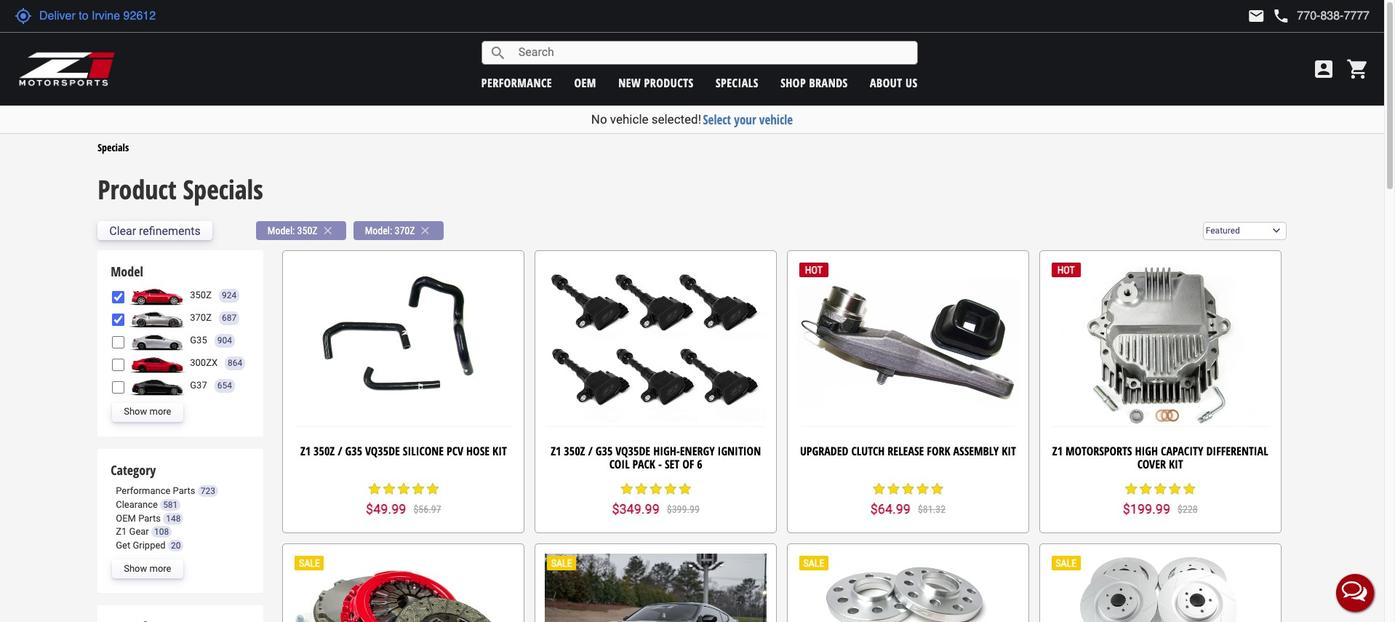 Task type: describe. For each thing, give the bounding box(es) containing it.
$399.99
[[667, 504, 700, 516]]

0 horizontal spatial 370z
[[190, 312, 212, 323]]

Search search field
[[507, 42, 917, 64]]

0 horizontal spatial kit
[[493, 444, 507, 460]]

performance
[[116, 486, 171, 497]]

924
[[222, 290, 237, 301]]

shopping_cart
[[1347, 57, 1370, 81]]

1 star from the left
[[367, 482, 382, 496]]

nissan 300zx z32 1990 1991 1992 1993 1994 1995 1996 vg30dett vg30de twin turbo non turbo z1 motorsports image
[[128, 354, 186, 373]]

10 star from the left
[[678, 482, 693, 496]]

z1 for z1 350z / g35 vq35de silicone pcv hose kit
[[300, 444, 311, 460]]

$56.97
[[414, 504, 441, 516]]

350z for z1 350z / g35 vq35de silicone pcv hose kit
[[314, 444, 335, 460]]

17 star from the left
[[1139, 482, 1154, 496]]

0 vertical spatial oem
[[574, 75, 597, 91]]

11 star from the left
[[872, 482, 887, 496]]

more for model
[[150, 406, 171, 417]]

19 star from the left
[[1168, 482, 1183, 496]]

high-
[[654, 444, 680, 460]]

brands
[[810, 75, 848, 91]]

654
[[217, 381, 232, 391]]

about
[[870, 75, 903, 91]]

6 star from the left
[[620, 482, 634, 496]]

category
[[111, 461, 156, 479]]

mail phone
[[1248, 7, 1291, 25]]

fork
[[927, 444, 951, 460]]

assembly
[[954, 444, 999, 460]]

no vehicle selected! select your vehicle
[[592, 111, 793, 128]]

account_box
[[1313, 57, 1336, 81]]

mail
[[1248, 7, 1266, 25]]

model: for model: 370z close
[[365, 225, 392, 237]]

differential
[[1207, 444, 1269, 460]]

864
[[228, 358, 243, 368]]

pcv
[[447, 444, 464, 460]]

z1 for z1 motorsports high capacity differential cover kit
[[1053, 444, 1063, 460]]

about us
[[870, 75, 918, 91]]

z1 inside category performance parts 723 clearance 581 oem parts 148 z1 gear 108 get gripped 20
[[116, 526, 127, 537]]

new products link
[[619, 75, 694, 91]]

8 star from the left
[[649, 482, 663, 496]]

$49.99
[[366, 502, 406, 517]]

9 star from the left
[[663, 482, 678, 496]]

show more button for category
[[112, 560, 183, 579]]

shop
[[781, 75, 806, 91]]

z1 motorsports high capacity differential cover kit
[[1053, 444, 1269, 472]]

0 vertical spatial parts
[[173, 486, 195, 497]]

108
[[154, 527, 169, 537]]

select
[[703, 111, 731, 128]]

shop brands link
[[781, 75, 848, 91]]

clear
[[109, 224, 136, 238]]

ignition
[[718, 444, 761, 460]]

show for model
[[124, 406, 147, 417]]

upgraded
[[800, 444, 849, 460]]

350z for z1 350z / g35 vq35de high-energy ignition coil pack - set of 6
[[564, 444, 585, 460]]

6
[[697, 456, 703, 472]]

0 horizontal spatial specials
[[98, 140, 129, 154]]

/ for z1 350z / g35 vq35de silicone pcv hose kit
[[338, 444, 342, 460]]

1 horizontal spatial specials
[[183, 172, 263, 207]]

coil
[[610, 456, 630, 472]]

0 horizontal spatial g35
[[190, 335, 207, 346]]

star star star star star $199.99 $228
[[1123, 482, 1198, 517]]

specials link
[[98, 140, 129, 154]]

$81.32
[[918, 504, 946, 516]]

account_box link
[[1309, 57, 1340, 81]]

oem inside category performance parts 723 clearance 581 oem parts 148 z1 gear 108 get gripped 20
[[116, 513, 136, 524]]

new
[[619, 75, 641, 91]]

more for category
[[150, 563, 171, 574]]

15 star from the left
[[930, 482, 945, 496]]

shopping_cart link
[[1343, 57, 1370, 81]]

refinements
[[139, 224, 201, 238]]

1 vertical spatial parts
[[138, 513, 161, 524]]

close for model: 350z close
[[321, 224, 335, 237]]

high
[[1136, 444, 1159, 460]]

18 star from the left
[[1154, 482, 1168, 496]]

your
[[734, 111, 757, 128]]

infiniti g35 coupe sedan v35 v36 skyline 2003 2004 2005 2006 2007 2008 3.5l vq35de revup rev up vq35hr z1 motorsports image
[[128, 332, 186, 350]]

g35 for z1 350z / g35 vq35de silicone pcv hose kit
[[345, 444, 362, 460]]

products
[[644, 75, 694, 91]]

show more for model
[[124, 406, 171, 417]]

2 star from the left
[[382, 482, 397, 496]]

no
[[592, 112, 607, 127]]

select your vehicle link
[[703, 111, 793, 128]]

star star star star star $349.99 $399.99
[[612, 482, 700, 517]]

vehicle inside no vehicle selected! select your vehicle
[[610, 112, 649, 127]]

vq35de for silicone
[[365, 444, 400, 460]]

904
[[217, 335, 232, 346]]

nissan 370z z34 2009 2010 2011 2012 2013 2014 2015 2016 2017 2018 2019 3.7l vq37vhr vhr nismo z1 motorsports image
[[128, 309, 186, 328]]

category performance parts 723 clearance 581 oem parts 148 z1 gear 108 get gripped 20
[[111, 461, 215, 551]]

clutch
[[852, 444, 885, 460]]

z1 motorsports logo image
[[18, 51, 116, 87]]

gripped
[[133, 540, 166, 551]]

1 horizontal spatial kit
[[1002, 444, 1017, 460]]

16 star from the left
[[1124, 482, 1139, 496]]

clear refinements button
[[98, 221, 212, 240]]

$349.99
[[612, 502, 660, 517]]

my_location
[[15, 7, 32, 25]]



Task type: vqa. For each thing, say whether or not it's contained in the screenshot.
'Z'
no



Task type: locate. For each thing, give the bounding box(es) containing it.
20 star from the left
[[1183, 482, 1197, 496]]

kit
[[493, 444, 507, 460], [1002, 444, 1017, 460], [1169, 456, 1184, 472]]

300zx
[[190, 358, 218, 368]]

oem
[[574, 75, 597, 91], [116, 513, 136, 524]]

g35 for z1 350z / g35 vq35de high-energy ignition coil pack - set of 6
[[596, 444, 613, 460]]

parts up 581
[[173, 486, 195, 497]]

0 horizontal spatial parts
[[138, 513, 161, 524]]

show for category
[[124, 563, 147, 574]]

set
[[665, 456, 680, 472]]

2 horizontal spatial g35
[[596, 444, 613, 460]]

3 star from the left
[[397, 482, 411, 496]]

1 horizontal spatial 370z
[[395, 225, 415, 237]]

model: 370z close
[[365, 224, 432, 237]]

performance
[[482, 75, 552, 91]]

hose
[[467, 444, 490, 460]]

shop brands
[[781, 75, 848, 91]]

get
[[116, 540, 130, 551]]

1 horizontal spatial close
[[419, 224, 432, 237]]

vq35de inside z1 350z / g35 vq35de high-energy ignition coil pack - set of 6
[[616, 444, 651, 460]]

more down gripped
[[150, 563, 171, 574]]

kit right hose
[[493, 444, 507, 460]]

1 horizontal spatial parts
[[173, 486, 195, 497]]

vq35de for high-
[[616, 444, 651, 460]]

more down infiniti g37 coupe sedan convertible v36 cv36 hv36 skyline 2008 2009 2010 2011 2012 2013 3.7l vq37vhr z1 motorsports image
[[150, 406, 171, 417]]

silicone
[[403, 444, 444, 460]]

close
[[321, 224, 335, 237], [419, 224, 432, 237]]

1 / from the left
[[338, 444, 342, 460]]

upgraded clutch release fork assembly kit
[[800, 444, 1017, 460]]

model: inside model: 370z close
[[365, 225, 392, 237]]

2 show more button from the top
[[112, 560, 183, 579]]

1 vq35de from the left
[[365, 444, 400, 460]]

selected!
[[652, 112, 702, 127]]

show more button down gripped
[[112, 560, 183, 579]]

687
[[222, 313, 237, 323]]

parts
[[173, 486, 195, 497], [138, 513, 161, 524]]

g35
[[190, 335, 207, 346], [345, 444, 362, 460], [596, 444, 613, 460]]

g35 left silicone
[[345, 444, 362, 460]]

show more button for model
[[112, 403, 183, 422]]

0 horizontal spatial /
[[338, 444, 342, 460]]

14 star from the left
[[916, 482, 930, 496]]

phone
[[1273, 7, 1291, 25]]

581
[[163, 500, 178, 510]]

show down get
[[124, 563, 147, 574]]

new products
[[619, 75, 694, 91]]

2 vq35de from the left
[[616, 444, 651, 460]]

0 vertical spatial specials
[[98, 140, 129, 154]]

-
[[659, 456, 662, 472]]

g35 up 300zx
[[190, 335, 207, 346]]

None checkbox
[[112, 336, 125, 349], [112, 359, 125, 371], [112, 381, 125, 394], [112, 336, 125, 349], [112, 359, 125, 371], [112, 381, 125, 394]]

phone link
[[1273, 7, 1370, 25]]

product
[[98, 172, 177, 207]]

1 close from the left
[[321, 224, 335, 237]]

g37
[[190, 380, 207, 391]]

vq35de left silicone
[[365, 444, 400, 460]]

pack
[[633, 456, 656, 472]]

cover
[[1138, 456, 1167, 472]]

0 horizontal spatial vq35de
[[365, 444, 400, 460]]

20
[[171, 540, 181, 551]]

show more
[[124, 406, 171, 417], [124, 563, 171, 574]]

z1 inside z1 350z / g35 vq35de high-energy ignition coil pack - set of 6
[[551, 444, 561, 460]]

350z for model: 350z close
[[297, 225, 318, 237]]

kit inside the z1 motorsports high capacity differential cover kit
[[1169, 456, 1184, 472]]

1 horizontal spatial g35
[[345, 444, 362, 460]]

1 horizontal spatial /
[[588, 444, 593, 460]]

star
[[367, 482, 382, 496], [382, 482, 397, 496], [397, 482, 411, 496], [411, 482, 426, 496], [426, 482, 440, 496], [620, 482, 634, 496], [634, 482, 649, 496], [649, 482, 663, 496], [663, 482, 678, 496], [678, 482, 693, 496], [872, 482, 887, 496], [887, 482, 901, 496], [901, 482, 916, 496], [916, 482, 930, 496], [930, 482, 945, 496], [1124, 482, 1139, 496], [1139, 482, 1154, 496], [1154, 482, 1168, 496], [1168, 482, 1183, 496], [1183, 482, 1197, 496]]

g35 inside z1 350z / g35 vq35de high-energy ignition coil pack - set of 6
[[596, 444, 613, 460]]

350z inside z1 350z / g35 vq35de high-energy ignition coil pack - set of 6
[[564, 444, 585, 460]]

1 show more button from the top
[[112, 403, 183, 422]]

product specials
[[98, 172, 263, 207]]

1 vertical spatial show more
[[124, 563, 171, 574]]

vehicle right your
[[760, 111, 793, 128]]

2 model: from the left
[[365, 225, 392, 237]]

more
[[150, 406, 171, 417], [150, 563, 171, 574]]

0 horizontal spatial close
[[321, 224, 335, 237]]

infiniti g37 coupe sedan convertible v36 cv36 hv36 skyline 2008 2009 2010 2011 2012 2013 3.7l vq37vhr z1 motorsports image
[[128, 377, 186, 396]]

clearance
[[116, 499, 158, 510]]

g35 left pack at the left bottom
[[596, 444, 613, 460]]

about us link
[[870, 75, 918, 91]]

oem up no
[[574, 75, 597, 91]]

1 show from the top
[[124, 406, 147, 417]]

specials up the product
[[98, 140, 129, 154]]

/ for z1 350z / g35 vq35de high-energy ignition coil pack - set of 6
[[588, 444, 593, 460]]

capacity
[[1161, 444, 1204, 460]]

4 star from the left
[[411, 482, 426, 496]]

1 model: from the left
[[268, 225, 295, 237]]

0 vertical spatial show more button
[[112, 403, 183, 422]]

0 vertical spatial show more
[[124, 406, 171, 417]]

1 horizontal spatial vehicle
[[760, 111, 793, 128]]

show more down infiniti g37 coupe sedan convertible v36 cv36 hv36 skyline 2008 2009 2010 2011 2012 2013 3.7l vq37vhr z1 motorsports image
[[124, 406, 171, 417]]

1 vertical spatial show more button
[[112, 560, 183, 579]]

search
[[490, 44, 507, 61]]

energy
[[680, 444, 715, 460]]

1 horizontal spatial model:
[[365, 225, 392, 237]]

/
[[338, 444, 342, 460], [588, 444, 593, 460]]

specials link
[[716, 75, 759, 91]]

$64.99
[[871, 502, 911, 517]]

2 horizontal spatial kit
[[1169, 456, 1184, 472]]

/ inside z1 350z / g35 vq35de high-energy ignition coil pack - set of 6
[[588, 444, 593, 460]]

model:
[[268, 225, 295, 237], [365, 225, 392, 237]]

0 horizontal spatial model:
[[268, 225, 295, 237]]

vq35de left -
[[616, 444, 651, 460]]

z1 for z1 350z / g35 vq35de high-energy ignition coil pack - set of 6
[[551, 444, 561, 460]]

release
[[888, 444, 924, 460]]

show more button
[[112, 403, 183, 422], [112, 560, 183, 579]]

$199.99
[[1123, 502, 1171, 517]]

1 vertical spatial more
[[150, 563, 171, 574]]

5 star from the left
[[426, 482, 440, 496]]

vq35de
[[365, 444, 400, 460], [616, 444, 651, 460]]

1 vertical spatial 370z
[[190, 312, 212, 323]]

1 vertical spatial show
[[124, 563, 147, 574]]

2 / from the left
[[588, 444, 593, 460]]

0 vertical spatial 370z
[[395, 225, 415, 237]]

show more button down infiniti g37 coupe sedan convertible v36 cv36 hv36 skyline 2008 2009 2010 2011 2012 2013 3.7l vq37vhr z1 motorsports image
[[112, 403, 183, 422]]

gear
[[129, 526, 149, 537]]

clear refinements
[[109, 224, 201, 238]]

model
[[111, 263, 143, 280]]

0 horizontal spatial oem
[[116, 513, 136, 524]]

star star star star star $64.99 $81.32
[[871, 482, 946, 517]]

oem link
[[574, 75, 597, 91]]

specials
[[716, 75, 759, 91]]

2 close from the left
[[419, 224, 432, 237]]

1 vertical spatial specials
[[183, 172, 263, 207]]

mail link
[[1248, 7, 1266, 25]]

model: 350z close
[[268, 224, 335, 237]]

370z inside model: 370z close
[[395, 225, 415, 237]]

1 horizontal spatial vq35de
[[616, 444, 651, 460]]

of
[[683, 456, 694, 472]]

7 star from the left
[[634, 482, 649, 496]]

z1 350z / g35 vq35de silicone pcv hose kit
[[300, 444, 507, 460]]

nissan 350z z33 2003 2004 2005 2006 2007 2008 2009 vq35de 3.5l revup rev up vq35hr nismo z1 motorsports image
[[128, 286, 186, 305]]

vehicle
[[760, 111, 793, 128], [610, 112, 649, 127]]

z1 350z / g35 vq35de high-energy ignition coil pack - set of 6
[[551, 444, 761, 472]]

show down infiniti g37 coupe sedan convertible v36 cv36 hv36 skyline 2008 2009 2010 2011 2012 2013 3.7l vq37vhr z1 motorsports image
[[124, 406, 147, 417]]

us
[[906, 75, 918, 91]]

2 show more from the top
[[124, 563, 171, 574]]

None checkbox
[[112, 291, 125, 304], [112, 314, 125, 326], [112, 291, 125, 304], [112, 314, 125, 326]]

13 star from the left
[[901, 482, 916, 496]]

parts up gear
[[138, 513, 161, 524]]

148
[[166, 513, 181, 524]]

1 vertical spatial oem
[[116, 513, 136, 524]]

370z
[[395, 225, 415, 237], [190, 312, 212, 323]]

z1
[[300, 444, 311, 460], [551, 444, 561, 460], [1053, 444, 1063, 460], [116, 526, 127, 537]]

z1 inside the z1 motorsports high capacity differential cover kit
[[1053, 444, 1063, 460]]

0 vertical spatial show
[[124, 406, 147, 417]]

0 horizontal spatial vehicle
[[610, 112, 649, 127]]

oem down clearance
[[116, 513, 136, 524]]

performance link
[[482, 75, 552, 91]]

star star star star star $49.99 $56.97
[[366, 482, 441, 517]]

0 vertical spatial more
[[150, 406, 171, 417]]

723
[[201, 486, 215, 497]]

2 show from the top
[[124, 563, 147, 574]]

close for model: 370z close
[[419, 224, 432, 237]]

kit right assembly
[[1002, 444, 1017, 460]]

1 horizontal spatial oem
[[574, 75, 597, 91]]

show more down gripped
[[124, 563, 171, 574]]

model: inside model: 350z close
[[268, 225, 295, 237]]

specials up the refinements
[[183, 172, 263, 207]]

vehicle right no
[[610, 112, 649, 127]]

motorsports
[[1066, 444, 1133, 460]]

2 more from the top
[[150, 563, 171, 574]]

model: for model: 350z close
[[268, 225, 295, 237]]

show more for category
[[124, 563, 171, 574]]

show
[[124, 406, 147, 417], [124, 563, 147, 574]]

1 more from the top
[[150, 406, 171, 417]]

1 show more from the top
[[124, 406, 171, 417]]

350z inside model: 350z close
[[297, 225, 318, 237]]

kit right cover
[[1169, 456, 1184, 472]]

$228
[[1178, 504, 1198, 516]]

12 star from the left
[[887, 482, 901, 496]]



